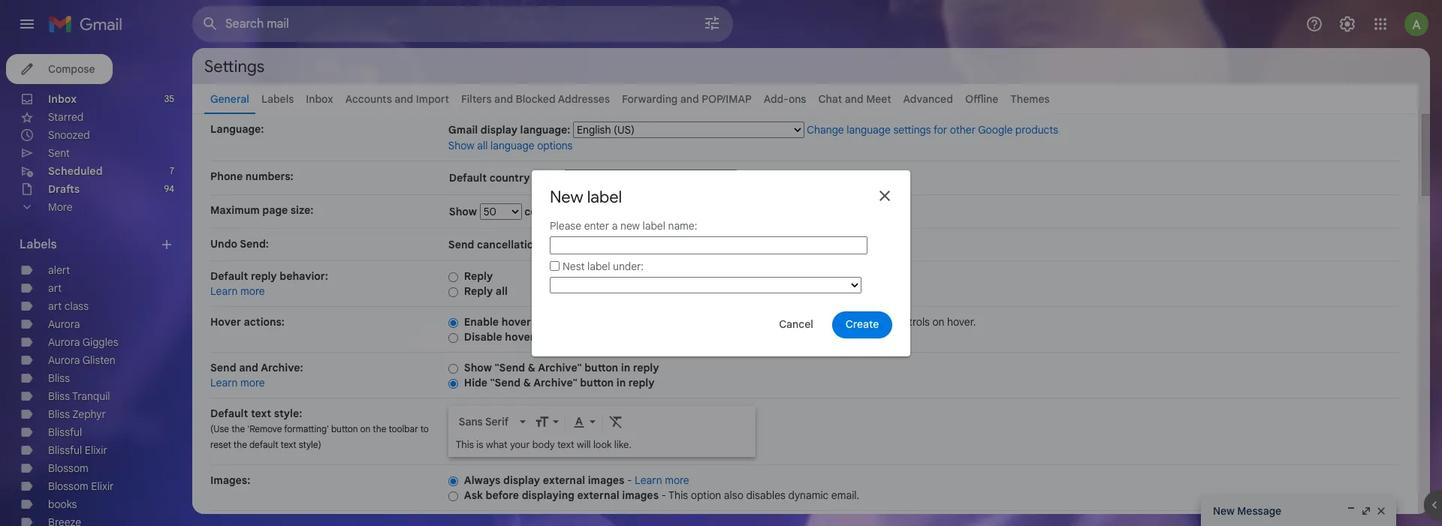 Task type: describe. For each thing, give the bounding box(es) containing it.
controls
[[892, 316, 930, 329]]

giggles
[[82, 336, 118, 349]]

images:
[[210, 474, 250, 488]]

inbox for first 'inbox' link from right
[[306, 92, 333, 106]]

conversations per page
[[522, 205, 645, 219]]

default for default country code:
[[449, 171, 487, 185]]

style)
[[299, 440, 321, 451]]

undo send:
[[210, 237, 269, 251]]

on inside default text style: (use the 'remove formatting' button on the toolbar to reset the default text style)
[[360, 424, 371, 435]]

forwarding and pop/imap
[[622, 92, 752, 106]]

pop/imap
[[702, 92, 752, 106]]

35
[[164, 93, 174, 104]]

ons
[[789, 92, 807, 106]]

cancel
[[779, 318, 814, 332]]

read,
[[807, 316, 831, 329]]

settings
[[204, 56, 265, 76]]

themes
[[1011, 92, 1050, 106]]

please
[[550, 219, 582, 233]]

what
[[486, 439, 508, 452]]

all for show
[[477, 139, 488, 153]]

aurora giggles link
[[48, 336, 118, 349]]

disable
[[464, 331, 502, 344]]

display for gmail
[[481, 123, 518, 137]]

conversations
[[525, 205, 597, 219]]

2 blissful from the top
[[48, 444, 82, 458]]

and for meet
[[845, 92, 864, 106]]

compose
[[48, 62, 95, 76]]

2 art from the top
[[48, 300, 62, 313]]

0 horizontal spatial -
[[627, 474, 632, 488]]

maximum page size:
[[210, 204, 314, 217]]

class
[[64, 300, 89, 313]]

default for default text style: (use the 'remove formatting' button on the toolbar to reset the default text style)
[[210, 407, 248, 421]]

filters and blocked addresses
[[461, 92, 610, 106]]

94
[[164, 183, 174, 195]]

hide "send & archive" button in reply
[[464, 376, 655, 390]]

1 horizontal spatial text
[[281, 440, 297, 451]]

Ask before displaying external images radio
[[448, 491, 458, 503]]

1 horizontal spatial page
[[620, 205, 645, 219]]

all for reply
[[496, 285, 508, 298]]

alert art art class aurora aurora giggles aurora glisten bliss bliss tranquil bliss zephyr blissful blissful elixir blossom blossom elixir books
[[48, 264, 118, 512]]

starred
[[48, 110, 84, 124]]

reply inside default reply behavior: learn more
[[251, 270, 277, 283]]

your
[[510, 439, 530, 452]]

more
[[48, 201, 73, 214]]

archive,
[[691, 316, 729, 329]]

learn for send and archive: learn more
[[210, 376, 238, 390]]

country
[[490, 171, 530, 185]]

please enter a new label name:
[[550, 219, 698, 233]]

bliss tranquil link
[[48, 390, 110, 403]]

learn for default reply behavior: learn more
[[210, 285, 238, 298]]

change language settings for other google products link
[[807, 123, 1059, 137]]

nest
[[563, 260, 585, 273]]

more for and
[[241, 376, 265, 390]]

button for show "send & archive" button in reply
[[585, 361, 619, 375]]

new label heading
[[550, 187, 622, 207]]

snooze
[[855, 316, 889, 329]]

Always display external images radio
[[448, 476, 458, 488]]

1 aurora from the top
[[48, 318, 80, 331]]

always display external images - learn more
[[464, 474, 690, 488]]

blossom elixir link
[[48, 480, 114, 494]]

offline link
[[965, 92, 999, 106]]

aurora glisten link
[[48, 354, 116, 367]]

0 vertical spatial to
[[679, 316, 689, 329]]

Hide "Send & Archive" button in reply radio
[[448, 379, 458, 390]]

under:
[[613, 260, 644, 273]]

a
[[612, 219, 618, 233]]

gmail display language:
[[448, 123, 571, 137]]

bliss zephyr link
[[48, 408, 106, 422]]

1 blissful from the top
[[48, 426, 82, 440]]

for
[[934, 123, 948, 137]]

like.
[[615, 439, 632, 452]]

2 blossom from the top
[[48, 480, 88, 494]]

snoozed
[[48, 128, 90, 142]]

"send for hide
[[490, 376, 521, 390]]

the right (use
[[232, 424, 245, 435]]

accounts
[[345, 92, 392, 106]]

disable hover actions
[[464, 331, 575, 344]]

reply for hide "send & archive" button in reply
[[629, 376, 655, 390]]

hover for enable
[[502, 316, 531, 329]]

blocked
[[516, 92, 556, 106]]

scheduled link
[[48, 165, 103, 178]]

Show "Send & Archive" button in reply radio
[[448, 364, 458, 375]]

show for show all language options
[[448, 139, 475, 153]]

dynamic
[[789, 489, 829, 503]]

display for always
[[503, 474, 540, 488]]

Please enter a new label name: field
[[550, 236, 868, 254]]

offline
[[965, 92, 999, 106]]

0 vertical spatial images
[[588, 474, 625, 488]]

code:
[[533, 171, 561, 185]]

new
[[550, 187, 584, 207]]

as
[[793, 316, 804, 329]]

to inside default text style: (use the 'remove formatting' button on the toolbar to reset the default text style)
[[421, 424, 429, 435]]

general link
[[210, 92, 249, 106]]

drafts link
[[48, 183, 80, 196]]

0 horizontal spatial text
[[251, 407, 271, 421]]

Reply all radio
[[448, 287, 458, 298]]

the right 'reset'
[[234, 440, 247, 451]]

blissful link
[[48, 426, 82, 440]]

"send for show
[[495, 361, 525, 375]]

compose button
[[6, 54, 113, 84]]

button inside default text style: (use the 'remove formatting' button on the toolbar to reset the default text style)
[[331, 424, 358, 435]]

in for show "send & archive" button in reply
[[621, 361, 631, 375]]

button for hide "send & archive" button in reply
[[580, 376, 614, 390]]

and for blocked
[[494, 92, 513, 106]]

7
[[170, 165, 174, 177]]

blissful elixir link
[[48, 444, 107, 458]]

0 horizontal spatial this
[[456, 439, 474, 452]]

numbers:
[[246, 170, 294, 183]]

3 bliss from the top
[[48, 408, 70, 422]]

gain
[[620, 316, 640, 329]]

enable
[[464, 316, 499, 329]]

style:
[[274, 407, 302, 421]]

per
[[600, 205, 617, 219]]

archive" for show
[[538, 361, 582, 375]]

1 horizontal spatial language
[[847, 123, 891, 137]]

tranquil
[[72, 390, 110, 403]]

phone numbers:
[[210, 170, 294, 183]]

filters and blocked addresses link
[[461, 92, 610, 106]]

2 horizontal spatial text
[[557, 439, 575, 452]]

show for show
[[449, 205, 480, 219]]

archive:
[[261, 361, 303, 375]]

accounts and import link
[[345, 92, 449, 106]]

art link
[[48, 282, 62, 295]]

quickly
[[582, 316, 617, 329]]

will
[[577, 439, 591, 452]]

body
[[533, 439, 555, 452]]

1 blossom from the top
[[48, 462, 88, 476]]

import
[[416, 92, 449, 106]]

chat and meet
[[819, 92, 892, 106]]

products
[[1016, 123, 1059, 137]]

send for send and archive: learn more
[[210, 361, 236, 375]]

phone
[[210, 170, 243, 183]]



Task type: vqa. For each thing, say whether or not it's contained in the screenshot.
bonus at the left of page
no



Task type: locate. For each thing, give the bounding box(es) containing it.
and right read,
[[834, 316, 852, 329]]

learn
[[210, 285, 238, 298], [210, 376, 238, 390], [635, 474, 662, 488]]

learn up the ask before displaying external images - this option also disables dynamic email.
[[635, 474, 662, 488]]

3 aurora from the top
[[48, 354, 80, 367]]

more down archive:
[[241, 376, 265, 390]]

send down hover
[[210, 361, 236, 375]]

0 vertical spatial button
[[585, 361, 619, 375]]

None search field
[[192, 6, 733, 42]]

2 inbox link from the left
[[306, 92, 333, 106]]

aurora up bliss link
[[48, 354, 80, 367]]

reply up the reply all
[[464, 270, 493, 283]]

show for show "send & archive" button in reply
[[464, 361, 492, 375]]

- left option
[[662, 489, 667, 503]]

advanced search options image
[[697, 8, 727, 38]]

reply for reply
[[464, 270, 493, 283]]

starred link
[[48, 110, 84, 124]]

button
[[585, 361, 619, 375], [580, 376, 614, 390], [331, 424, 358, 435]]

external up the displaying
[[543, 474, 585, 488]]

& down show "send & archive" button in reply
[[524, 376, 531, 390]]

snoozed link
[[48, 128, 90, 142]]

and right the filters
[[494, 92, 513, 106]]

1 vertical spatial send
[[210, 361, 236, 375]]

labels for labels heading
[[20, 237, 57, 252]]

0 horizontal spatial page
[[262, 204, 288, 217]]

0 horizontal spatial send
[[210, 361, 236, 375]]

reset
[[210, 440, 231, 451]]

1 art from the top
[[48, 282, 62, 295]]

aurora down art class link
[[48, 318, 80, 331]]

images down the like.
[[622, 489, 659, 503]]

inbox link right labels link
[[306, 92, 333, 106]]

bliss up 'bliss tranquil' link
[[48, 372, 70, 385]]

1 inbox from the left
[[48, 92, 77, 106]]

0 vertical spatial reply
[[251, 270, 277, 283]]

2 vertical spatial more
[[665, 474, 690, 488]]

1 vertical spatial reply
[[464, 285, 493, 298]]

0 horizontal spatial language
[[491, 139, 535, 153]]

language down meet
[[847, 123, 891, 137]]

learn up (use
[[210, 376, 238, 390]]

language down gmail display language:
[[491, 139, 535, 153]]

in for hide "send & archive" button in reply
[[617, 376, 626, 390]]

Reply radio
[[448, 272, 458, 283]]

button down show "send & archive" button in reply
[[580, 376, 614, 390]]

1 vertical spatial language
[[491, 139, 535, 153]]

1 horizontal spatial inbox link
[[306, 92, 333, 106]]

hover up disable hover actions
[[502, 316, 531, 329]]

0 vertical spatial in
[[621, 361, 631, 375]]

label up enter
[[587, 187, 622, 207]]

blissful down blissful link
[[48, 444, 82, 458]]

2 vertical spatial learn
[[635, 474, 662, 488]]

option
[[691, 489, 722, 503]]

in down gain
[[621, 361, 631, 375]]

Disable hover actions radio
[[448, 333, 458, 344]]

archive" up hide "send & archive" button in reply
[[538, 361, 582, 375]]

& for show
[[528, 361, 536, 375]]

art class link
[[48, 300, 89, 313]]

sent link
[[48, 147, 70, 160]]

button right formatting'
[[331, 424, 358, 435]]

and for archive:
[[239, 361, 258, 375]]

blissful
[[48, 426, 82, 440], [48, 444, 82, 458]]

default inside default text style: (use the 'remove formatting' button on the toolbar to reset the default text style)
[[210, 407, 248, 421]]

1 vertical spatial archive"
[[534, 376, 578, 390]]

this is what your body text will look like.
[[456, 439, 632, 452]]

labels heading
[[20, 237, 159, 252]]

zephyr
[[73, 408, 106, 422]]

learn up hover
[[210, 285, 238, 298]]

email.
[[832, 489, 860, 503]]

seconds
[[611, 238, 657, 252]]

2 vertical spatial reply
[[629, 376, 655, 390]]

labels up alert "link" at the left bottom
[[20, 237, 57, 252]]

disables
[[746, 489, 786, 503]]

1 horizontal spatial all
[[496, 285, 508, 298]]

2 vertical spatial learn more link
[[635, 474, 690, 488]]

text up ''remove'
[[251, 407, 271, 421]]

enter
[[584, 219, 609, 233]]

send up reply radio
[[448, 238, 474, 252]]

inbox up starred link
[[48, 92, 77, 106]]

0 horizontal spatial inbox link
[[48, 92, 77, 106]]

label right the nest on the left
[[588, 260, 610, 273]]

name:
[[668, 219, 698, 233]]

elixir up blossom link
[[85, 444, 107, 458]]

to right the toolbar
[[421, 424, 429, 435]]

1 vertical spatial to
[[421, 424, 429, 435]]

forwarding
[[622, 92, 678, 106]]

reply down gain
[[629, 376, 655, 390]]

more up the ask before displaying external images - this option also disables dynamic email.
[[665, 474, 690, 488]]

filters
[[461, 92, 492, 106]]

1 vertical spatial art
[[48, 300, 62, 313]]

new
[[621, 219, 640, 233]]

forwarding and pop/imap link
[[622, 92, 752, 106]]

settings image
[[1339, 15, 1357, 33]]

external down always display external images - learn more
[[577, 489, 620, 503]]

formatting'
[[284, 424, 329, 435]]

0 vertical spatial send
[[448, 238, 474, 252]]

learn more link for send
[[210, 376, 265, 390]]

bliss up blissful link
[[48, 408, 70, 422]]

learn more link up the ask before displaying external images - this option also disables dynamic email.
[[635, 474, 690, 488]]

0 vertical spatial elixir
[[85, 444, 107, 458]]

learn more link down archive:
[[210, 376, 265, 390]]

1 vertical spatial more
[[241, 376, 265, 390]]

1 bliss from the top
[[48, 372, 70, 385]]

0 vertical spatial this
[[456, 439, 474, 452]]

reply down access
[[633, 361, 659, 375]]

1 vertical spatial "send
[[490, 376, 521, 390]]

always
[[464, 474, 501, 488]]

reply for show "send & archive" button in reply
[[633, 361, 659, 375]]

send and archive: learn more
[[210, 361, 303, 390]]

send for send cancellation period:
[[448, 238, 474, 252]]

alert link
[[48, 264, 70, 277]]

reply for reply all
[[464, 285, 493, 298]]

1 vertical spatial blissful
[[48, 444, 82, 458]]

"send right hide
[[490, 376, 521, 390]]

0 horizontal spatial labels
[[20, 237, 57, 252]]

1 vertical spatial blossom
[[48, 480, 88, 494]]

1 horizontal spatial to
[[679, 316, 689, 329]]

displaying
[[522, 489, 575, 503]]

settings
[[894, 123, 931, 137]]

all up enable hover actions
[[496, 285, 508, 298]]

(use
[[210, 424, 229, 435]]

label for new label
[[587, 187, 622, 207]]

and
[[395, 92, 413, 106], [494, 92, 513, 106], [681, 92, 699, 106], [845, 92, 864, 106], [834, 316, 852, 329], [239, 361, 258, 375]]

default left country
[[449, 171, 487, 185]]

send inside the send and archive: learn more
[[210, 361, 236, 375]]

1 horizontal spatial -
[[662, 489, 667, 503]]

cancel button
[[766, 312, 827, 339]]

hover
[[502, 316, 531, 329], [505, 331, 535, 344]]

2 vertical spatial aurora
[[48, 354, 80, 367]]

learn inside the send and archive: learn more
[[210, 376, 238, 390]]

1 horizontal spatial inbox
[[306, 92, 333, 106]]

archive" down show "send & archive" button in reply
[[534, 376, 578, 390]]

cancellation
[[477, 238, 540, 252]]

to right access
[[679, 316, 689, 329]]

send
[[448, 238, 474, 252], [210, 361, 236, 375]]

drafts
[[48, 183, 80, 196]]

0 vertical spatial aurora
[[48, 318, 80, 331]]

reply right reply all radio
[[464, 285, 493, 298]]

and left archive:
[[239, 361, 258, 375]]

labels
[[261, 92, 294, 106], [20, 237, 57, 252]]

0 vertical spatial default
[[449, 171, 487, 185]]

2 bliss from the top
[[48, 390, 70, 403]]

0 vertical spatial label
[[587, 187, 622, 207]]

0 horizontal spatial to
[[421, 424, 429, 435]]

blossom link
[[48, 462, 88, 476]]

aurora down the aurora link
[[48, 336, 80, 349]]

default
[[449, 171, 487, 185], [210, 270, 248, 283], [210, 407, 248, 421]]

1 horizontal spatial this
[[669, 489, 688, 503]]

actions up disable hover actions
[[534, 316, 572, 329]]

remove formatting ‪(⌘\)‬ image
[[608, 415, 623, 430]]

look
[[594, 439, 612, 452]]

labels navigation
[[0, 48, 192, 527]]

2 aurora from the top
[[48, 336, 80, 349]]

0 vertical spatial learn
[[210, 285, 238, 298]]

this left option
[[669, 489, 688, 503]]

labels inside 'navigation'
[[20, 237, 57, 252]]

0 vertical spatial more
[[241, 285, 265, 298]]

quickly gain access to archive, delete, mark as read, and snooze controls on hover.
[[582, 316, 976, 329]]

bliss link
[[48, 372, 70, 385]]

images
[[588, 474, 625, 488], [622, 489, 659, 503]]

art down alert
[[48, 282, 62, 295]]

0 vertical spatial learn more link
[[210, 285, 265, 298]]

learn inside default reply behavior: learn more
[[210, 285, 238, 298]]

inbox inside labels 'navigation'
[[48, 92, 77, 106]]

label
[[587, 187, 622, 207], [643, 219, 666, 233], [588, 260, 610, 273]]

reply all
[[464, 285, 508, 298]]

1 vertical spatial hover
[[505, 331, 535, 344]]

inbox for 2nd 'inbox' link from right
[[48, 92, 77, 106]]

default up (use
[[210, 407, 248, 421]]

text left will on the left of the page
[[557, 439, 575, 452]]

reply down send:
[[251, 270, 277, 283]]

more for reply
[[241, 285, 265, 298]]

Enable hover actions radio
[[448, 318, 458, 329]]

label right new
[[643, 219, 666, 233]]

page left size:
[[262, 204, 288, 217]]

more up hover actions:
[[241, 285, 265, 298]]

more inside default reply behavior: learn more
[[241, 285, 265, 298]]

the left the toolbar
[[373, 424, 387, 435]]

1 vertical spatial actions
[[537, 331, 575, 344]]

1 vertical spatial on
[[360, 424, 371, 435]]

and inside the send and archive: learn more
[[239, 361, 258, 375]]

1 vertical spatial images
[[622, 489, 659, 503]]

on left hover.
[[933, 316, 945, 329]]

1 horizontal spatial on
[[933, 316, 945, 329]]

show up hide
[[464, 361, 492, 375]]

0 vertical spatial display
[[481, 123, 518, 137]]

blossom down blossom link
[[48, 480, 88, 494]]

2 vertical spatial default
[[210, 407, 248, 421]]

images down look
[[588, 474, 625, 488]]

2 vertical spatial button
[[331, 424, 358, 435]]

display up before
[[503, 474, 540, 488]]

blissful down bliss zephyr "link"
[[48, 426, 82, 440]]

access
[[643, 316, 676, 329]]

0 vertical spatial -
[[627, 474, 632, 488]]

starred snoozed sent
[[48, 110, 90, 160]]

advanced link
[[904, 92, 953, 106]]

add-
[[764, 92, 789, 106]]

bliss down bliss link
[[48, 390, 70, 403]]

"send down disable hover actions
[[495, 361, 525, 375]]

addresses
[[558, 92, 610, 106]]

display up the show all language options link on the top of the page
[[481, 123, 518, 137]]

0 vertical spatial labels
[[261, 92, 294, 106]]

1 reply from the top
[[464, 270, 493, 283]]

1 vertical spatial default
[[210, 270, 248, 283]]

main menu image
[[18, 15, 36, 33]]

1 vertical spatial learn
[[210, 376, 238, 390]]

1 vertical spatial all
[[496, 285, 508, 298]]

Nest label under: checkbox
[[550, 262, 560, 271]]

0 horizontal spatial inbox
[[48, 92, 77, 106]]

0 vertical spatial actions
[[534, 316, 572, 329]]

new label alert dialog
[[532, 170, 911, 357]]

labels right general link
[[261, 92, 294, 106]]

and right chat
[[845, 92, 864, 106]]

mark
[[767, 316, 790, 329]]

2 inbox from the left
[[306, 92, 333, 106]]

inbox link up starred link
[[48, 92, 77, 106]]

2 vertical spatial bliss
[[48, 408, 70, 422]]

labels for labels link
[[261, 92, 294, 106]]

page up new
[[620, 205, 645, 219]]

button up hide "send & archive" button in reply
[[585, 361, 619, 375]]

actions up show "send & archive" button in reply
[[537, 331, 575, 344]]

in up remove formatting ‪(⌘\)‬ image
[[617, 376, 626, 390]]

1 vertical spatial &
[[524, 376, 531, 390]]

ask
[[464, 489, 483, 503]]

and left pop/imap
[[681, 92, 699, 106]]

all down gmail
[[477, 139, 488, 153]]

learn more link for default
[[210, 285, 265, 298]]

2 vertical spatial label
[[588, 260, 610, 273]]

default inside default reply behavior: learn more
[[210, 270, 248, 283]]

default down undo
[[210, 270, 248, 283]]

1 vertical spatial reply
[[633, 361, 659, 375]]

label for nest label under:
[[588, 260, 610, 273]]

hover for disable
[[505, 331, 535, 344]]

actions for disable hover actions
[[537, 331, 575, 344]]

0 vertical spatial "send
[[495, 361, 525, 375]]

& for hide
[[524, 376, 531, 390]]

1 vertical spatial labels
[[20, 237, 57, 252]]

is
[[477, 439, 484, 452]]

hide
[[464, 376, 488, 390]]

on left the toolbar
[[360, 424, 371, 435]]

actions for enable hover actions
[[534, 316, 572, 329]]

0 vertical spatial bliss
[[48, 372, 70, 385]]

1 vertical spatial this
[[669, 489, 688, 503]]

behavior:
[[280, 270, 328, 283]]

0 vertical spatial blossom
[[48, 462, 88, 476]]

1 vertical spatial learn more link
[[210, 376, 265, 390]]

archive"
[[538, 361, 582, 375], [534, 376, 578, 390]]

add-ons
[[764, 92, 807, 106]]

period:
[[543, 238, 579, 252]]

- up the ask before displaying external images - this option also disables dynamic email.
[[627, 474, 632, 488]]

hover down enable hover actions
[[505, 331, 535, 344]]

search mail image
[[197, 11, 224, 38]]

1 vertical spatial bliss
[[48, 390, 70, 403]]

0 vertical spatial all
[[477, 139, 488, 153]]

0 horizontal spatial all
[[477, 139, 488, 153]]

1 inbox link from the left
[[48, 92, 77, 106]]

show down default country code:
[[449, 205, 480, 219]]

labels link
[[261, 92, 294, 106]]

0 vertical spatial art
[[48, 282, 62, 295]]

1 vertical spatial label
[[643, 219, 666, 233]]

text left style)
[[281, 440, 297, 451]]

1 vertical spatial show
[[449, 205, 480, 219]]

create button
[[833, 312, 893, 339]]

0 vertical spatial on
[[933, 316, 945, 329]]

2 reply from the top
[[464, 285, 493, 298]]

ask before displaying external images - this option also disables dynamic email.
[[464, 489, 860, 503]]

0 vertical spatial reply
[[464, 270, 493, 283]]

books
[[48, 498, 77, 512]]

1 vertical spatial aurora
[[48, 336, 80, 349]]

1 vertical spatial -
[[662, 489, 667, 503]]

blossom down blissful elixir link
[[48, 462, 88, 476]]

gmail
[[448, 123, 478, 137]]

1 horizontal spatial send
[[448, 238, 474, 252]]

and for pop/imap
[[681, 92, 699, 106]]

1 vertical spatial external
[[577, 489, 620, 503]]

2 vertical spatial show
[[464, 361, 492, 375]]

0 vertical spatial archive"
[[538, 361, 582, 375]]

this left 'is'
[[456, 439, 474, 452]]

and left import
[[395, 92, 413, 106]]

create
[[846, 318, 879, 332]]

0 vertical spatial &
[[528, 361, 536, 375]]

0 vertical spatial blissful
[[48, 426, 82, 440]]

1 horizontal spatial labels
[[261, 92, 294, 106]]

1 vertical spatial display
[[503, 474, 540, 488]]

default for default reply behavior: learn more
[[210, 270, 248, 283]]

elixir down blissful elixir link
[[91, 480, 114, 494]]

default reply behavior: learn more
[[210, 270, 328, 298]]

1 vertical spatial in
[[617, 376, 626, 390]]

0 vertical spatial hover
[[502, 316, 531, 329]]

and for import
[[395, 92, 413, 106]]

1 vertical spatial elixir
[[91, 480, 114, 494]]

inbox right labels link
[[306, 92, 333, 106]]

more inside the send and archive: learn more
[[241, 376, 265, 390]]

show
[[448, 139, 475, 153], [449, 205, 480, 219], [464, 361, 492, 375]]

1 vertical spatial button
[[580, 376, 614, 390]]

0 vertical spatial show
[[448, 139, 475, 153]]

on
[[933, 316, 945, 329], [360, 424, 371, 435]]

'remove
[[247, 424, 282, 435]]

art down art link
[[48, 300, 62, 313]]

aurora link
[[48, 318, 80, 331]]

0 horizontal spatial on
[[360, 424, 371, 435]]

archive" for hide
[[534, 376, 578, 390]]

& up hide "send & archive" button in reply
[[528, 361, 536, 375]]

actions:
[[244, 316, 285, 329]]

show down gmail
[[448, 139, 475, 153]]

art
[[48, 282, 62, 295], [48, 300, 62, 313]]

toolbar
[[389, 424, 418, 435]]

also
[[724, 489, 744, 503]]

send cancellation period:
[[448, 238, 582, 252]]

learn more link up hover actions:
[[210, 285, 265, 298]]

0 vertical spatial language
[[847, 123, 891, 137]]

0 vertical spatial external
[[543, 474, 585, 488]]



